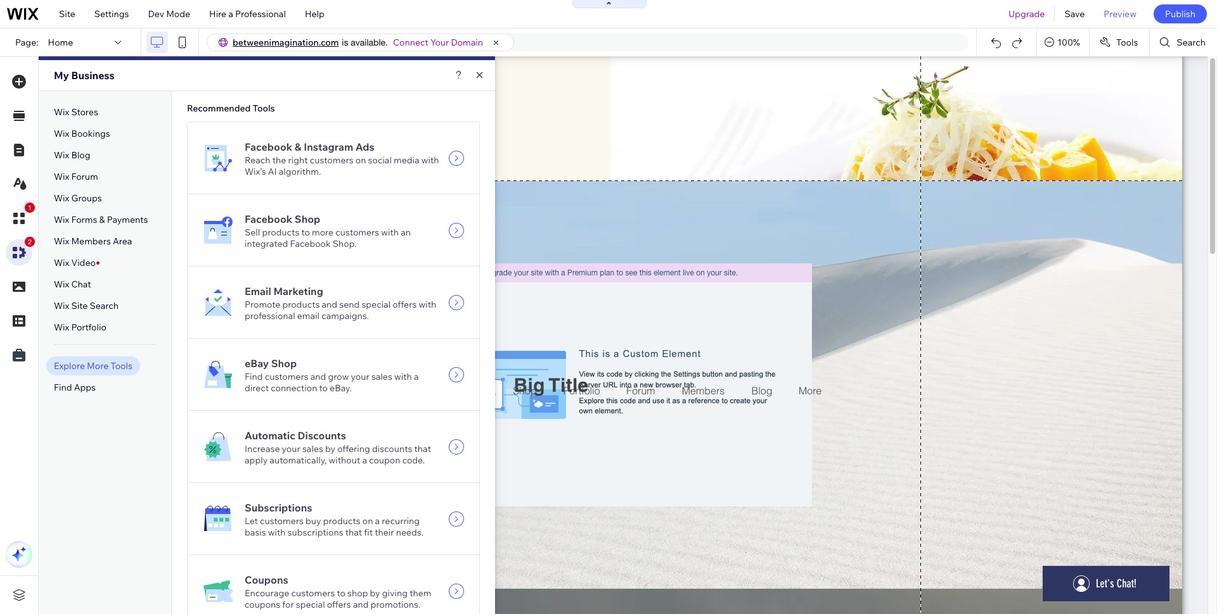 Task type: locate. For each thing, give the bounding box(es) containing it.
offers inside coupons encourage customers to shop by giving them coupons for special offers and promotions.
[[327, 599, 351, 611]]

customers right more on the top of the page
[[336, 227, 379, 238]]

site up home
[[59, 8, 75, 20]]

wix for wix video
[[54, 257, 69, 269]]

marketing
[[274, 285, 323, 298]]

1 horizontal spatial to
[[319, 383, 328, 394]]

0 vertical spatial by
[[325, 443, 335, 455]]

1 horizontal spatial offers
[[393, 299, 417, 310]]

sales inside automatic discounts increase your sales by offering discounts that apply automatically, without a coupon code.
[[302, 443, 323, 455]]

with inside subscriptions let customers buy products on a recurring basis with subscriptions that fit their needs.
[[268, 527, 286, 539]]

products right sell
[[262, 227, 299, 238]]

wix for wix forum
[[54, 171, 69, 183]]

customers
[[310, 154, 354, 166], [336, 227, 379, 238], [265, 371, 308, 383], [260, 516, 304, 527], [291, 588, 335, 599]]

tools
[[1116, 37, 1138, 48], [253, 103, 275, 114], [111, 361, 132, 372]]

app_manager_wix_stores_tab_recommended_section_facebook_ads_title image
[[203, 143, 233, 173]]

by for encourage
[[370, 588, 380, 599]]

direct
[[245, 383, 269, 394]]

0 vertical spatial search
[[1177, 37, 1206, 48]]

special inside coupons encourage customers to shop by giving them coupons for special offers and promotions.
[[296, 599, 325, 611]]

and inside ebay shop find customers and grow your sales with a direct connection to ebay.
[[310, 371, 326, 383]]

find left apps
[[54, 382, 72, 394]]

0 vertical spatial special
[[362, 299, 391, 310]]

domain
[[451, 37, 483, 48]]

0 vertical spatial sales
[[371, 371, 392, 383]]

wix left stores
[[54, 106, 69, 118]]

1 vertical spatial search
[[90, 300, 119, 312]]

shop for facebook shop
[[295, 213, 320, 225]]

products down the marketing
[[282, 299, 320, 310]]

0 vertical spatial tools
[[1116, 37, 1138, 48]]

your
[[351, 371, 369, 383], [282, 443, 300, 455]]

customers down the instagram
[[310, 154, 354, 166]]

& up right
[[295, 140, 302, 153]]

1 vertical spatial shop
[[271, 357, 297, 370]]

wix blog
[[54, 150, 90, 161]]

1 vertical spatial tools
[[253, 103, 275, 114]]

0 horizontal spatial to
[[301, 227, 310, 238]]

3 wix from the top
[[54, 150, 69, 161]]

send
[[339, 299, 360, 310]]

preview button
[[1094, 0, 1146, 28]]

2 wix from the top
[[54, 128, 69, 139]]

1 horizontal spatial sales
[[371, 371, 392, 383]]

1 vertical spatial your
[[282, 443, 300, 455]]

wix left forms
[[54, 214, 69, 226]]

to left ebay. in the left bottom of the page
[[319, 383, 328, 394]]

on left their
[[362, 516, 373, 527]]

shop up connection
[[271, 357, 297, 370]]

0 horizontal spatial &
[[99, 214, 105, 226]]

customers inside subscriptions let customers buy products on a recurring basis with subscriptions that fit their needs.
[[260, 516, 304, 527]]

dev
[[148, 8, 164, 20]]

social
[[368, 154, 392, 166]]

0 vertical spatial that
[[414, 443, 431, 455]]

ads
[[356, 140, 375, 153]]

0 vertical spatial to
[[301, 227, 310, 238]]

4 wix from the top
[[54, 171, 69, 183]]

1 vertical spatial to
[[319, 383, 328, 394]]

1 wix from the top
[[54, 106, 69, 118]]

products inside facebook shop sell products to more customers with an integrated facebook shop.
[[262, 227, 299, 238]]

0 vertical spatial shop
[[295, 213, 320, 225]]

facebook up the the at the left of the page
[[245, 140, 292, 153]]

shop up more on the top of the page
[[295, 213, 320, 225]]

your right grow at the left of page
[[351, 371, 369, 383]]

1 horizontal spatial tools
[[253, 103, 275, 114]]

11 wix from the top
[[54, 322, 69, 333]]

2 vertical spatial products
[[323, 516, 360, 527]]

special
[[362, 299, 391, 310], [296, 599, 325, 611]]

wix for wix members area
[[54, 236, 69, 247]]

wix groups
[[54, 193, 102, 204]]

app_manager_wix_stores_tab_recommended_section_email_marketing_title image
[[203, 287, 233, 318]]

settings
[[94, 8, 129, 20]]

1
[[28, 204, 32, 212]]

2
[[28, 238, 32, 246]]

recommended
[[187, 103, 251, 114]]

0 vertical spatial on
[[355, 154, 366, 166]]

2 horizontal spatial to
[[337, 588, 345, 599]]

8 wix from the top
[[54, 257, 69, 269]]

by for discounts
[[325, 443, 335, 455]]

products inside email marketing promote products and send special offers with professional email campaigns.
[[282, 299, 320, 310]]

and
[[322, 299, 337, 310], [310, 371, 326, 383], [353, 599, 369, 611]]

groups
[[71, 193, 102, 204]]

dev mode
[[148, 8, 190, 20]]

and inside coupons encourage customers to shop by giving them coupons for special offers and promotions.
[[353, 599, 369, 611]]

to inside facebook shop sell products to more customers with an integrated facebook shop.
[[301, 227, 310, 238]]

on
[[355, 154, 366, 166], [362, 516, 373, 527]]

campaigns.
[[321, 310, 369, 322]]

reach
[[245, 154, 270, 166]]

products for marketing
[[282, 299, 320, 310]]

facebook shop sell products to more customers with an integrated facebook shop.
[[245, 213, 411, 249]]

tools down preview button
[[1116, 37, 1138, 48]]

by right shop
[[370, 588, 380, 599]]

1 vertical spatial offers
[[327, 599, 351, 611]]

1 horizontal spatial find
[[245, 371, 263, 383]]

wix up the wix blog
[[54, 128, 69, 139]]

with inside email marketing promote products and send special offers with professional email campaigns.
[[419, 299, 436, 310]]

on inside subscriptions let customers buy products on a recurring basis with subscriptions that fit their needs.
[[362, 516, 373, 527]]

1 vertical spatial products
[[282, 299, 320, 310]]

by inside automatic discounts increase your sales by offering discounts that apply automatically, without a coupon code.
[[325, 443, 335, 455]]

2 vertical spatial to
[[337, 588, 345, 599]]

by inside coupons encourage customers to shop by giving them coupons for special offers and promotions.
[[370, 588, 380, 599]]

0 vertical spatial your
[[351, 371, 369, 383]]

professional
[[245, 310, 295, 322]]

1 horizontal spatial by
[[370, 588, 380, 599]]

wix left forum on the left top of page
[[54, 171, 69, 183]]

0 horizontal spatial sales
[[302, 443, 323, 455]]

customers down subscriptions
[[260, 516, 304, 527]]

wix left video
[[54, 257, 69, 269]]

wix for wix blog
[[54, 150, 69, 161]]

and left grow at the left of page
[[310, 371, 326, 383]]

site up wix portfolio
[[71, 300, 88, 312]]

wix chat
[[54, 279, 91, 290]]

by down the discounts
[[325, 443, 335, 455]]

wix up wix video
[[54, 236, 69, 247]]

recommended tools
[[187, 103, 275, 114]]

10 wix from the top
[[54, 300, 69, 312]]

that right discounts
[[414, 443, 431, 455]]

subscriptions let customers buy products on a recurring basis with subscriptions that fit their needs.
[[245, 502, 424, 539]]

your down automatic
[[282, 443, 300, 455]]

promote
[[245, 299, 280, 310]]

1 horizontal spatial your
[[351, 371, 369, 383]]

1 vertical spatial that
[[345, 527, 362, 539]]

search down publish button
[[1177, 37, 1206, 48]]

0 horizontal spatial special
[[296, 599, 325, 611]]

0 vertical spatial facebook
[[245, 140, 292, 153]]

1 horizontal spatial special
[[362, 299, 391, 310]]

1 horizontal spatial that
[[414, 443, 431, 455]]

media
[[394, 154, 419, 166]]

email marketing promote products and send special offers with professional email campaigns.
[[245, 285, 436, 322]]

6 wix from the top
[[54, 214, 69, 226]]

0 vertical spatial products
[[262, 227, 299, 238]]

products right buy
[[323, 516, 360, 527]]

1 vertical spatial by
[[370, 588, 380, 599]]

shop inside facebook shop sell products to more customers with an integrated facebook shop.
[[295, 213, 320, 225]]

0 vertical spatial offers
[[393, 299, 417, 310]]

to
[[301, 227, 310, 238], [319, 383, 328, 394], [337, 588, 345, 599]]

to inside coupons encourage customers to shop by giving them coupons for special offers and promotions.
[[337, 588, 345, 599]]

sell
[[245, 227, 260, 238]]

home
[[48, 37, 73, 48]]

instagram
[[304, 140, 353, 153]]

offers inside email marketing promote products and send special offers with professional email campaigns.
[[393, 299, 417, 310]]

9 wix from the top
[[54, 279, 69, 290]]

0 horizontal spatial by
[[325, 443, 335, 455]]

email
[[297, 310, 319, 322]]

chat
[[71, 279, 91, 290]]

offers right for
[[327, 599, 351, 611]]

5 wix from the top
[[54, 193, 69, 204]]

to left shop
[[337, 588, 345, 599]]

hire a professional
[[209, 8, 286, 20]]

a inside ebay shop find customers and grow your sales with a direct connection to ebay.
[[414, 371, 419, 383]]

search button
[[1150, 29, 1217, 56]]

tools right more
[[111, 361, 132, 372]]

find down ebay
[[245, 371, 263, 383]]

facebook left shop.
[[290, 238, 331, 249]]

encourage
[[245, 588, 289, 599]]

offers right "send"
[[393, 299, 417, 310]]

facebook inside facebook & instagram ads reach the right customers on social media with wix's ai algorithm.
[[245, 140, 292, 153]]

0 horizontal spatial your
[[282, 443, 300, 455]]

that inside automatic discounts increase your sales by offering discounts that apply automatically, without a coupon code.
[[414, 443, 431, 455]]

app_manager_wix_stores_tab_recommended_section_coupons_title image
[[203, 577, 233, 607]]

explore
[[54, 361, 85, 372]]

1 vertical spatial and
[[310, 371, 326, 383]]

sales down the discounts
[[302, 443, 323, 455]]

0 vertical spatial &
[[295, 140, 302, 153]]

app_manager_wix_stores_tab_recommended_section_facebook_shop_title image
[[203, 215, 233, 246]]

a
[[228, 8, 233, 20], [414, 371, 419, 383], [362, 455, 367, 466], [375, 516, 380, 527]]

0 horizontal spatial that
[[345, 527, 362, 539]]

on inside facebook & instagram ads reach the right customers on social media with wix's ai algorithm.
[[355, 154, 366, 166]]

facebook
[[245, 140, 292, 153], [245, 213, 292, 225], [290, 238, 331, 249]]

1 vertical spatial on
[[362, 516, 373, 527]]

search up portfolio
[[90, 300, 119, 312]]

tools right recommended
[[253, 103, 275, 114]]

wix for wix chat
[[54, 279, 69, 290]]

and inside email marketing promote products and send special offers with professional email campaigns.
[[322, 299, 337, 310]]

and left "send"
[[322, 299, 337, 310]]

wix left blog
[[54, 150, 69, 161]]

customers left shop
[[291, 588, 335, 599]]

1 vertical spatial sales
[[302, 443, 323, 455]]

wix left the groups
[[54, 193, 69, 204]]

your inside automatic discounts increase your sales by offering discounts that apply automatically, without a coupon code.
[[282, 443, 300, 455]]

video
[[71, 257, 96, 269]]

to left more on the top of the page
[[301, 227, 310, 238]]

wix left portfolio
[[54, 322, 69, 333]]

bookings
[[71, 128, 110, 139]]

customers down ebay
[[265, 371, 308, 383]]

2 vertical spatial tools
[[111, 361, 132, 372]]

facebook for facebook shop
[[245, 213, 292, 225]]

wix left 'chat'
[[54, 279, 69, 290]]

with inside ebay shop find customers and grow your sales with a direct connection to ebay.
[[394, 371, 412, 383]]

automatic
[[245, 429, 295, 442]]

products
[[262, 227, 299, 238], [282, 299, 320, 310], [323, 516, 360, 527]]

on down ads
[[355, 154, 366, 166]]

area
[[113, 236, 132, 247]]

2 vertical spatial and
[[353, 599, 369, 611]]

customers inside ebay shop find customers and grow your sales with a direct connection to ebay.
[[265, 371, 308, 383]]

save button
[[1055, 0, 1094, 28]]

1 vertical spatial special
[[296, 599, 325, 611]]

shop.
[[333, 238, 357, 249]]

2 horizontal spatial tools
[[1116, 37, 1138, 48]]

1 vertical spatial facebook
[[245, 213, 292, 225]]

site
[[59, 8, 75, 20], [71, 300, 88, 312]]

code.
[[402, 455, 425, 466]]

customers inside facebook shop sell products to more customers with an integrated facebook shop.
[[336, 227, 379, 238]]

and for shop
[[310, 371, 326, 383]]

that left 'fit'
[[345, 527, 362, 539]]

facebook up sell
[[245, 213, 292, 225]]

1 horizontal spatial &
[[295, 140, 302, 153]]

0 horizontal spatial tools
[[111, 361, 132, 372]]

0 vertical spatial and
[[322, 299, 337, 310]]

help
[[305, 8, 324, 20]]

1 horizontal spatial search
[[1177, 37, 1206, 48]]

hire
[[209, 8, 226, 20]]

0 horizontal spatial offers
[[327, 599, 351, 611]]

0 horizontal spatial search
[[90, 300, 119, 312]]

special right "send"
[[362, 299, 391, 310]]

by
[[325, 443, 335, 455], [370, 588, 380, 599]]

save
[[1065, 8, 1085, 20]]

and left promotions.
[[353, 599, 369, 611]]

sales right ebay. in the left bottom of the page
[[371, 371, 392, 383]]

a inside automatic discounts increase your sales by offering discounts that apply automatically, without a coupon code.
[[362, 455, 367, 466]]

7 wix from the top
[[54, 236, 69, 247]]

more
[[87, 361, 109, 372]]

shop for ebay shop
[[271, 357, 297, 370]]

wix video
[[54, 257, 96, 269]]

& right forms
[[99, 214, 105, 226]]

connection
[[271, 383, 317, 394]]

wix down wix chat
[[54, 300, 69, 312]]

special right for
[[296, 599, 325, 611]]

facebook for facebook & instagram ads
[[245, 140, 292, 153]]

sales inside ebay shop find customers and grow your sales with a direct connection to ebay.
[[371, 371, 392, 383]]

search inside 'button'
[[1177, 37, 1206, 48]]

with
[[421, 154, 439, 166], [381, 227, 399, 238], [419, 299, 436, 310], [394, 371, 412, 383], [268, 527, 286, 539]]

shop inside ebay shop find customers and grow your sales with a direct connection to ebay.
[[271, 357, 297, 370]]



Task type: describe. For each thing, give the bounding box(es) containing it.
ai
[[268, 166, 277, 177]]

tools inside 'tools' button
[[1116, 37, 1138, 48]]

discounts
[[372, 443, 412, 455]]

payments
[[107, 214, 148, 226]]

automatic discounts increase your sales by offering discounts that apply automatically, without a coupon code.
[[245, 429, 431, 466]]

mode
[[166, 8, 190, 20]]

offering
[[337, 443, 370, 455]]

0 vertical spatial site
[[59, 8, 75, 20]]

the
[[272, 154, 286, 166]]

apps
[[74, 382, 96, 394]]

wix stores
[[54, 106, 98, 118]]

fit
[[364, 527, 373, 539]]

integrated
[[245, 238, 288, 249]]

wix for wix bookings
[[54, 128, 69, 139]]

1 vertical spatial &
[[99, 214, 105, 226]]

wix for wix forms & payments
[[54, 214, 69, 226]]

stores
[[71, 106, 98, 118]]

recurring
[[382, 516, 420, 527]]

basis
[[245, 527, 266, 539]]

100%
[[1058, 37, 1080, 48]]

a inside subscriptions let customers buy products on a recurring basis with subscriptions that fit their needs.
[[375, 516, 380, 527]]

to inside ebay shop find customers and grow your sales with a direct connection to ebay.
[[319, 383, 328, 394]]

customers inside coupons encourage customers to shop by giving them coupons for special offers and promotions.
[[291, 588, 335, 599]]

2 vertical spatial facebook
[[290, 238, 331, 249]]

wix portfolio
[[54, 322, 106, 333]]

customers inside facebook & instagram ads reach the right customers on social media with wix's ai algorithm.
[[310, 154, 354, 166]]

email
[[245, 285, 271, 298]]

100% button
[[1037, 29, 1089, 56]]

publish button
[[1154, 4, 1207, 23]]

products for shop
[[262, 227, 299, 238]]

members
[[71, 236, 111, 247]]

discounts
[[298, 429, 346, 442]]

an
[[401, 227, 411, 238]]

more
[[312, 227, 334, 238]]

wix forms & payments
[[54, 214, 148, 226]]

coupons
[[245, 599, 280, 611]]

with inside facebook & instagram ads reach the right customers on social media with wix's ai algorithm.
[[421, 154, 439, 166]]

for
[[282, 599, 294, 611]]

business
[[71, 69, 115, 82]]

shop
[[347, 588, 368, 599]]

my
[[54, 69, 69, 82]]

& inside facebook & instagram ads reach the right customers on social media with wix's ai algorithm.
[[295, 140, 302, 153]]

professional
[[235, 8, 286, 20]]

app_manager_wix_stores_tab_recommended_section_subscriptions_title image
[[203, 504, 233, 535]]

1 vertical spatial site
[[71, 300, 88, 312]]

app_manager_wix_stores_tab_recommended_section_automatic_discounts_title image
[[203, 432, 233, 462]]

my business
[[54, 69, 115, 82]]

coupons encourage customers to shop by giving them coupons for special offers and promotions.
[[245, 574, 431, 611]]

wix members area
[[54, 236, 132, 247]]

subscriptions
[[245, 502, 312, 514]]

betweenimagination.com
[[233, 37, 339, 48]]

ebay shop find customers and grow your sales with a direct connection to ebay.
[[245, 357, 419, 394]]

wix for wix portfolio
[[54, 322, 69, 333]]

special inside email marketing promote products and send special offers with professional email campaigns.
[[362, 299, 391, 310]]

needs.
[[396, 527, 424, 539]]

connect
[[393, 37, 428, 48]]

algorithm.
[[279, 166, 321, 177]]

buy
[[306, 516, 321, 527]]

that inside subscriptions let customers buy products on a recurring basis with subscriptions that fit their needs.
[[345, 527, 362, 539]]

wix bookings
[[54, 128, 110, 139]]

products inside subscriptions let customers buy products on a recurring basis with subscriptions that fit their needs.
[[323, 516, 360, 527]]

publish
[[1165, 8, 1196, 20]]

without
[[329, 455, 360, 466]]

wix's
[[245, 166, 266, 177]]

find apps
[[54, 382, 96, 394]]

1 button
[[6, 203, 35, 232]]

preview
[[1104, 8, 1137, 20]]

promotions.
[[371, 599, 421, 611]]

wix for wix site search
[[54, 300, 69, 312]]

app_manager_wix_stores_tab_recommended_section_ebay_shop_title image
[[203, 360, 233, 390]]

is available. connect your domain
[[342, 37, 483, 48]]

2 button
[[6, 237, 35, 266]]

forum
[[71, 171, 98, 183]]

and for marketing
[[322, 299, 337, 310]]

apply
[[245, 455, 268, 466]]

subscriptions
[[288, 527, 343, 539]]

automatically,
[[270, 455, 327, 466]]

ebay
[[245, 357, 269, 370]]

facebook & instagram ads reach the right customers on social media with wix's ai algorithm.
[[245, 140, 439, 177]]

your
[[430, 37, 449, 48]]

right
[[288, 154, 308, 166]]

ebay.
[[330, 383, 352, 394]]

their
[[375, 527, 394, 539]]

wix site search
[[54, 300, 119, 312]]

let
[[245, 516, 258, 527]]

upgrade
[[1009, 8, 1045, 20]]

them
[[410, 588, 431, 599]]

your inside ebay shop find customers and grow your sales with a direct connection to ebay.
[[351, 371, 369, 383]]

tools button
[[1090, 29, 1150, 56]]

giving
[[382, 588, 408, 599]]

0 horizontal spatial find
[[54, 382, 72, 394]]

available.
[[351, 37, 388, 48]]

forms
[[71, 214, 97, 226]]

wix for wix groups
[[54, 193, 69, 204]]

with inside facebook shop sell products to more customers with an integrated facebook shop.
[[381, 227, 399, 238]]

find inside ebay shop find customers and grow your sales with a direct connection to ebay.
[[245, 371, 263, 383]]

is
[[342, 37, 348, 48]]

grow
[[328, 371, 349, 383]]

coupons
[[245, 574, 288, 587]]

wix for wix stores
[[54, 106, 69, 118]]



Task type: vqa. For each thing, say whether or not it's contained in the screenshot.
videos inside the wix shared gallery let members share photos & videos on your site
no



